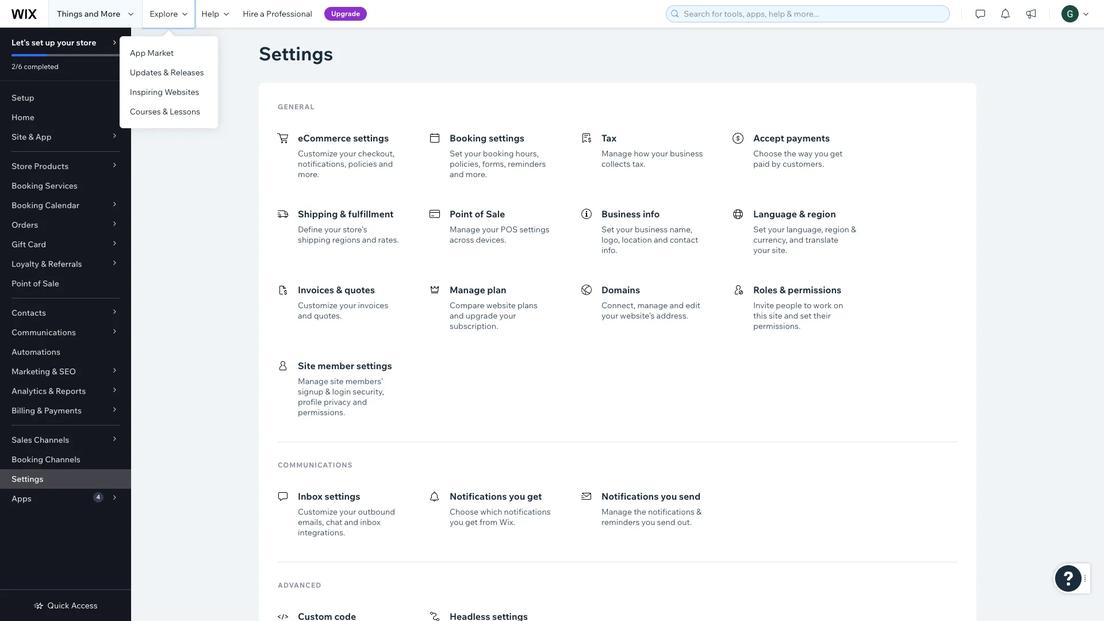 Task type: describe. For each thing, give the bounding box(es) containing it.
1 horizontal spatial settings
[[259, 42, 333, 65]]

store
[[76, 37, 96, 48]]

market
[[148, 48, 174, 58]]

& for seo
[[52, 367, 57, 377]]

store
[[12, 161, 32, 171]]

inbox
[[360, 517, 381, 528]]

let's
[[12, 37, 30, 48]]

help
[[202, 9, 219, 19]]

integrations.
[[298, 528, 345, 538]]

signup
[[298, 387, 324, 397]]

site inside roles & permissions invite people to work on this site and set their permissions.
[[769, 311, 783, 321]]

connect,
[[602, 300, 636, 311]]

& for reports
[[49, 386, 54, 396]]

2/6 completed
[[12, 62, 59, 71]]

out.
[[678, 517, 692, 528]]

people
[[776, 300, 803, 311]]

more. inside booking settings set your booking hours, policies, forms, reminders and more.
[[466, 169, 487, 180]]

loyalty & referrals button
[[0, 254, 131, 274]]

your inside domains connect, manage and edit your website's address.
[[602, 311, 619, 321]]

lessons
[[170, 106, 200, 117]]

& for releases
[[164, 67, 169, 78]]

policies
[[348, 159, 377, 169]]

marketing & seo button
[[0, 362, 131, 381]]

1 vertical spatial communications
[[278, 461, 353, 470]]

of for point of sale manage your pos settings across devices.
[[475, 208, 484, 220]]

& for region
[[800, 208, 806, 220]]

emails,
[[298, 517, 324, 528]]

shipping
[[298, 235, 331, 245]]

your left site.
[[754, 245, 771, 255]]

members'
[[346, 376, 383, 387]]

booking for channels
[[12, 455, 43, 465]]

professional
[[266, 9, 312, 19]]

manage for site member settings
[[298, 376, 329, 387]]

site & app
[[12, 132, 52, 142]]

ecommerce
[[298, 132, 351, 144]]

& for referrals
[[41, 259, 46, 269]]

and inside ecommerce settings customize your checkout, notifications, policies and more.
[[379, 159, 393, 169]]

business
[[602, 208, 641, 220]]

app market link
[[120, 43, 218, 63]]

inspiring
[[130, 87, 163, 97]]

releases
[[171, 67, 204, 78]]

location
[[622, 235, 652, 245]]

card
[[28, 239, 46, 250]]

analytics & reports button
[[0, 381, 131, 401]]

your inside invoices & quotes customize your invoices and quotes.
[[340, 300, 356, 311]]

fulfillment
[[348, 208, 394, 220]]

channels for sales channels
[[34, 435, 69, 445]]

ecommerce settings customize your checkout, notifications, policies and more.
[[298, 132, 395, 180]]

this
[[754, 311, 768, 321]]

orders
[[12, 220, 38, 230]]

courses
[[130, 106, 161, 117]]

communications inside dropdown button
[[12, 327, 76, 338]]

from
[[480, 517, 498, 528]]

point for point of sale manage your pos settings across devices.
[[450, 208, 473, 220]]

booking for settings
[[450, 132, 487, 144]]

hire a professional
[[243, 9, 312, 19]]

& inside site member settings manage site members' signup & login security, profile privacy and permissions.
[[325, 387, 331, 397]]

0 vertical spatial region
[[808, 208, 836, 220]]

contact
[[670, 235, 699, 245]]

outbound
[[358, 507, 395, 517]]

set inside language & region set your language, region & currency, and translate your site.
[[754, 224, 767, 235]]

roles
[[754, 284, 778, 296]]

site for &
[[12, 132, 27, 142]]

and left more at the top left
[[84, 9, 99, 19]]

by
[[772, 159, 781, 169]]

& for lessons
[[163, 106, 168, 117]]

your inside inbox settings customize your outbound emails, chat and inbox integrations.
[[340, 507, 356, 517]]

inbox settings customize your outbound emails, chat and inbox integrations.
[[298, 491, 395, 538]]

1 horizontal spatial send
[[679, 491, 701, 502]]

across
[[450, 235, 474, 245]]

let's set up your store
[[12, 37, 96, 48]]

customize for inbox
[[298, 507, 338, 517]]

quotes.
[[314, 311, 342, 321]]

inspiring websites link
[[120, 82, 218, 102]]

manage for notifications you send
[[602, 507, 632, 517]]

point of sale manage your pos settings across devices.
[[450, 208, 550, 245]]

1 vertical spatial get
[[528, 491, 542, 502]]

& right translate
[[852, 224, 857, 235]]

2 vertical spatial get
[[466, 517, 478, 528]]

and inside manage plan compare website plans and upgrade your subscription.
[[450, 311, 464, 321]]

tax manage how your business collects tax.
[[602, 132, 703, 169]]

set inside sidebar element
[[31, 37, 43, 48]]

apps
[[12, 494, 32, 504]]

& for payments
[[37, 406, 42, 416]]

things and more
[[57, 9, 120, 19]]

more. inside ecommerce settings customize your checkout, notifications, policies and more.
[[298, 169, 319, 180]]

& for app
[[28, 132, 34, 142]]

site & app button
[[0, 127, 131, 147]]

website
[[487, 300, 516, 311]]

& for fulfillment
[[340, 208, 346, 220]]

invoices & quotes customize your invoices and quotes.
[[298, 284, 389, 321]]

& inside notifications you send manage the notifications & reminders you send out.
[[697, 507, 702, 517]]

business for manage
[[670, 148, 703, 159]]

and inside domains connect, manage and edit your website's address.
[[670, 300, 684, 311]]

forms,
[[483, 159, 506, 169]]

manage plan compare website plans and upgrade your subscription.
[[450, 284, 538, 331]]

regions
[[332, 235, 361, 245]]

pos
[[501, 224, 518, 235]]

orders button
[[0, 215, 131, 235]]

settings for booking settings
[[489, 132, 525, 144]]

payments
[[44, 406, 82, 416]]

member
[[318, 360, 355, 372]]

calendar
[[45, 200, 79, 211]]

billing
[[12, 406, 35, 416]]

quick access
[[47, 601, 98, 611]]

site.
[[772, 245, 788, 255]]

define
[[298, 224, 323, 235]]

point of sale
[[12, 278, 59, 289]]

gift card button
[[0, 235, 131, 254]]

booking calendar
[[12, 200, 79, 211]]

manage for point of sale
[[450, 224, 480, 235]]

language,
[[787, 224, 824, 235]]

updates
[[130, 67, 162, 78]]

tax.
[[633, 159, 646, 169]]

sale for point of sale
[[43, 278, 59, 289]]

sidebar element
[[0, 28, 131, 621]]

your inside business info set your business name, logo, location and contact info.
[[617, 224, 633, 235]]

your down the language
[[768, 224, 785, 235]]

loyalty & referrals
[[12, 259, 82, 269]]

seo
[[59, 367, 76, 377]]

sale for point of sale manage your pos settings across devices.
[[486, 208, 505, 220]]

to
[[804, 300, 812, 311]]

app inside dropdown button
[[36, 132, 52, 142]]

domains connect, manage and edit your website's address.
[[602, 284, 701, 321]]

completed
[[24, 62, 59, 71]]

your inside sidebar element
[[57, 37, 74, 48]]

notifications for send
[[648, 507, 695, 517]]

advanced
[[278, 581, 322, 590]]

home
[[12, 112, 34, 123]]

websites
[[165, 87, 199, 97]]

booking services
[[12, 181, 78, 191]]

collects
[[602, 159, 631, 169]]

and inside shipping & fulfillment define your store's shipping regions and rates.
[[362, 235, 377, 245]]



Task type: locate. For each thing, give the bounding box(es) containing it.
2 customize from the top
[[298, 300, 338, 311]]

way
[[799, 148, 813, 159]]

privacy
[[324, 397, 351, 407]]

send left out.
[[657, 517, 676, 528]]

1 vertical spatial region
[[826, 224, 850, 235]]

analytics & reports
[[12, 386, 86, 396]]

of for point of sale
[[33, 278, 41, 289]]

0 horizontal spatial site
[[12, 132, 27, 142]]

site
[[769, 311, 783, 321], [330, 376, 344, 387]]

policies,
[[450, 159, 481, 169]]

referrals
[[48, 259, 82, 269]]

sale inside sidebar element
[[43, 278, 59, 289]]

and inside booking settings set your booking hours, policies, forms, reminders and more.
[[450, 169, 464, 180]]

site right this
[[769, 311, 783, 321]]

point
[[450, 208, 473, 220], [12, 278, 31, 289]]

app up updates
[[130, 48, 146, 58]]

the left way
[[784, 148, 797, 159]]

tax
[[602, 132, 617, 144]]

booking channels link
[[0, 450, 131, 470]]

set for business info
[[602, 224, 615, 235]]

of down loyalty & referrals
[[33, 278, 41, 289]]

booking services link
[[0, 176, 131, 196]]

automations
[[12, 347, 60, 357]]

region
[[808, 208, 836, 220], [826, 224, 850, 235]]

& up inspiring websites
[[164, 67, 169, 78]]

booking settings set your booking hours, policies, forms, reminders and more.
[[450, 132, 546, 180]]

your left inbox
[[340, 507, 356, 517]]

your inside manage plan compare website plans and upgrade your subscription.
[[500, 311, 517, 321]]

your left the website's
[[602, 311, 619, 321]]

&
[[164, 67, 169, 78], [163, 106, 168, 117], [28, 132, 34, 142], [340, 208, 346, 220], [800, 208, 806, 220], [852, 224, 857, 235], [41, 259, 46, 269], [336, 284, 343, 296], [780, 284, 786, 296], [52, 367, 57, 377], [49, 386, 54, 396], [325, 387, 331, 397], [37, 406, 42, 416], [697, 507, 702, 517]]

your down shipping at the left of page
[[324, 224, 341, 235]]

manage
[[638, 300, 668, 311]]

2 horizontal spatial get
[[831, 148, 843, 159]]

1 notifications from the left
[[504, 507, 551, 517]]

settings for ecommerce settings
[[353, 132, 389, 144]]

1 vertical spatial site
[[330, 376, 344, 387]]

1 customize from the top
[[298, 148, 338, 159]]

1 horizontal spatial app
[[130, 48, 146, 58]]

1 vertical spatial customize
[[298, 300, 338, 311]]

your inside shipping & fulfillment define your store's shipping regions and rates.
[[324, 224, 341, 235]]

notifications inside notifications you send manage the notifications & reminders you send out.
[[648, 507, 695, 517]]

point inside "point of sale manage your pos settings across devices."
[[450, 208, 473, 220]]

of
[[475, 208, 484, 220], [33, 278, 41, 289]]

business down "info"
[[635, 224, 668, 235]]

and inside language & region set your language, region & currency, and translate your site.
[[790, 235, 804, 245]]

info
[[643, 208, 660, 220]]

customize down inbox
[[298, 507, 338, 517]]

store products
[[12, 161, 69, 171]]

point down loyalty
[[12, 278, 31, 289]]

set inside business info set your business name, logo, location and contact info.
[[602, 224, 615, 235]]

point up across
[[450, 208, 473, 220]]

settings inside inbox settings customize your outbound emails, chat and inbox integrations.
[[325, 491, 361, 502]]

1 vertical spatial send
[[657, 517, 676, 528]]

customize for ecommerce
[[298, 148, 338, 159]]

region right language,
[[826, 224, 850, 235]]

more.
[[298, 169, 319, 180], [466, 169, 487, 180]]

setup link
[[0, 88, 131, 108]]

business for info
[[635, 224, 668, 235]]

manage inside "point of sale manage your pos settings across devices."
[[450, 224, 480, 235]]

you
[[815, 148, 829, 159], [509, 491, 526, 502], [661, 491, 677, 502], [450, 517, 464, 528], [642, 517, 656, 528]]

1 horizontal spatial choose
[[754, 148, 783, 159]]

0 vertical spatial site
[[12, 132, 27, 142]]

2 notifications from the left
[[602, 491, 659, 502]]

0 vertical spatial channels
[[34, 435, 69, 445]]

your inside tax manage how your business collects tax.
[[652, 148, 669, 159]]

& inside roles & permissions invite people to work on this site and set their permissions.
[[780, 284, 786, 296]]

payments
[[787, 132, 830, 144]]

site down home
[[12, 132, 27, 142]]

permissions. for member
[[298, 407, 345, 418]]

0 horizontal spatial get
[[466, 517, 478, 528]]

manage inside manage plan compare website plans and upgrade your subscription.
[[450, 284, 485, 296]]

channels for booking channels
[[45, 455, 80, 465]]

0 horizontal spatial more.
[[298, 169, 319, 180]]

point inside sidebar element
[[12, 278, 31, 289]]

& left seo
[[52, 367, 57, 377]]

home link
[[0, 108, 131, 127]]

notifications inside notifications you get choose which notifications you get from wix.
[[504, 507, 551, 517]]

shipping & fulfillment define your store's shipping regions and rates.
[[298, 208, 399, 245]]

sale up pos
[[486, 208, 505, 220]]

your down quotes
[[340, 300, 356, 311]]

gift
[[12, 239, 26, 250]]

settings down professional
[[259, 42, 333, 65]]

0 horizontal spatial reminders
[[508, 159, 546, 169]]

choose left from
[[450, 507, 479, 517]]

info.
[[602, 245, 618, 255]]

& down home
[[28, 132, 34, 142]]

the inside accept payments choose the way you get paid by customers.
[[784, 148, 797, 159]]

name,
[[670, 224, 693, 235]]

0 horizontal spatial communications
[[12, 327, 76, 338]]

set down business
[[602, 224, 615, 235]]

set inside booking settings set your booking hours, policies, forms, reminders and more.
[[450, 148, 463, 159]]

the left out.
[[634, 507, 647, 517]]

customize
[[298, 148, 338, 159], [298, 300, 338, 311], [298, 507, 338, 517]]

0 horizontal spatial notifications
[[504, 507, 551, 517]]

your right "how"
[[652, 148, 669, 159]]

1 horizontal spatial site
[[769, 311, 783, 321]]

services
[[45, 181, 78, 191]]

booking down sales
[[12, 455, 43, 465]]

website's
[[620, 311, 655, 321]]

0 horizontal spatial business
[[635, 224, 668, 235]]

settings right pos
[[520, 224, 550, 235]]

courses & lessons link
[[120, 102, 218, 121]]

manage inside tax manage how your business collects tax.
[[602, 148, 632, 159]]

1 horizontal spatial get
[[528, 491, 542, 502]]

3 customize from the top
[[298, 507, 338, 517]]

0 horizontal spatial app
[[36, 132, 52, 142]]

1 horizontal spatial reminders
[[602, 517, 640, 528]]

site down member at the left
[[330, 376, 344, 387]]

business inside business info set your business name, logo, location and contact info.
[[635, 224, 668, 235]]

booking for calendar
[[12, 200, 43, 211]]

0 horizontal spatial of
[[33, 278, 41, 289]]

& left quotes
[[336, 284, 343, 296]]

0 vertical spatial point
[[450, 208, 473, 220]]

and right chat
[[344, 517, 359, 528]]

0 vertical spatial choose
[[754, 148, 783, 159]]

contacts button
[[0, 303, 131, 323]]

settings up members' on the bottom of page
[[357, 360, 392, 372]]

checkout,
[[358, 148, 395, 159]]

settings
[[259, 42, 333, 65], [12, 474, 43, 484]]

0 vertical spatial settings
[[259, 42, 333, 65]]

of inside sidebar element
[[33, 278, 41, 289]]

1 horizontal spatial business
[[670, 148, 703, 159]]

0 horizontal spatial choose
[[450, 507, 479, 517]]

and left 'edit'
[[670, 300, 684, 311]]

permissions. down signup
[[298, 407, 345, 418]]

settings inside booking settings set your booking hours, policies, forms, reminders and more.
[[489, 132, 525, 144]]

and right site.
[[790, 235, 804, 245]]

permissions. inside site member settings manage site members' signup & login security, profile privacy and permissions.
[[298, 407, 345, 418]]

1 notifications from the left
[[450, 491, 507, 502]]

notifications you get choose which notifications you get from wix.
[[450, 491, 551, 528]]

0 horizontal spatial sale
[[43, 278, 59, 289]]

1 vertical spatial point
[[12, 278, 31, 289]]

of up devices.
[[475, 208, 484, 220]]

security,
[[353, 387, 384, 397]]

0 horizontal spatial send
[[657, 517, 676, 528]]

1 vertical spatial business
[[635, 224, 668, 235]]

0 horizontal spatial site
[[330, 376, 344, 387]]

settings for inbox settings
[[325, 491, 361, 502]]

booking inside booking settings set your booking hours, policies, forms, reminders and more.
[[450, 132, 487, 144]]

manage inside site member settings manage site members' signup & login security, profile privacy and permissions.
[[298, 376, 329, 387]]

and left upgrade
[[450, 311, 464, 321]]

1 horizontal spatial more.
[[466, 169, 487, 180]]

region up language,
[[808, 208, 836, 220]]

and inside business info set your business name, logo, location and contact info.
[[654, 235, 668, 245]]

0 vertical spatial the
[[784, 148, 797, 159]]

& right out.
[[697, 507, 702, 517]]

booking inside dropdown button
[[12, 200, 43, 211]]

reminders inside notifications you send manage the notifications & reminders you send out.
[[602, 517, 640, 528]]

set for booking settings
[[450, 148, 463, 159]]

settings
[[353, 132, 389, 144], [489, 132, 525, 144], [520, 224, 550, 235], [357, 360, 392, 372], [325, 491, 361, 502]]

your left forms,
[[465, 148, 481, 159]]

0 vertical spatial business
[[670, 148, 703, 159]]

channels
[[34, 435, 69, 445], [45, 455, 80, 465]]

& inside invoices & quotes customize your invoices and quotes.
[[336, 284, 343, 296]]

0 horizontal spatial set
[[450, 148, 463, 159]]

1 horizontal spatial point
[[450, 208, 473, 220]]

1 horizontal spatial of
[[475, 208, 484, 220]]

0 vertical spatial customize
[[298, 148, 338, 159]]

set inside roles & permissions invite people to work on this site and set their permissions.
[[801, 311, 812, 321]]

1 horizontal spatial set
[[602, 224, 615, 235]]

permissions. down 'people'
[[754, 321, 801, 331]]

2 more. from the left
[[466, 169, 487, 180]]

0 vertical spatial permissions.
[[754, 321, 801, 331]]

communications-section element
[[269, 472, 967, 548]]

your left pos
[[482, 224, 499, 235]]

& right loyalty
[[41, 259, 46, 269]]

& for quotes
[[336, 284, 343, 296]]

booking up orders
[[12, 200, 43, 211]]

subscription.
[[450, 321, 498, 331]]

notifications inside notifications you get choose which notifications you get from wix.
[[450, 491, 507, 502]]

gift card
[[12, 239, 46, 250]]

& up language,
[[800, 208, 806, 220]]

site inside dropdown button
[[12, 132, 27, 142]]

notifications for notifications you get
[[450, 491, 507, 502]]

paid
[[754, 159, 770, 169]]

send
[[679, 491, 701, 502], [657, 517, 676, 528]]

manage inside notifications you send manage the notifications & reminders you send out.
[[602, 507, 632, 517]]

Search for tools, apps, help & more... field
[[681, 6, 947, 22]]

and left forms,
[[450, 169, 464, 180]]

more. down the booking
[[466, 169, 487, 180]]

booking
[[483, 148, 514, 159]]

4
[[96, 494, 100, 501]]

set down the language
[[754, 224, 767, 235]]

business right "how"
[[670, 148, 703, 159]]

1 vertical spatial of
[[33, 278, 41, 289]]

and inside invoices & quotes customize your invoices and quotes.
[[298, 311, 312, 321]]

& up 'people'
[[780, 284, 786, 296]]

0 horizontal spatial permissions.
[[298, 407, 345, 418]]

and left name,
[[654, 235, 668, 245]]

reminders
[[508, 159, 546, 169], [602, 517, 640, 528]]

booking up policies,
[[450, 132, 487, 144]]

settings inside ecommerce settings customize your checkout, notifications, policies and more.
[[353, 132, 389, 144]]

devices.
[[476, 235, 507, 245]]

notifications
[[504, 507, 551, 517], [648, 507, 695, 517]]

1 horizontal spatial the
[[784, 148, 797, 159]]

1 horizontal spatial notifications
[[602, 491, 659, 502]]

1 vertical spatial set
[[801, 311, 812, 321]]

set left their
[[801, 311, 812, 321]]

settings up the booking
[[489, 132, 525, 144]]

on
[[834, 300, 844, 311]]

language & region set your language, region & currency, and translate your site.
[[754, 208, 857, 255]]

and inside inbox settings customize your outbound emails, chat and inbox integrations.
[[344, 517, 359, 528]]

site inside site member settings manage site members' signup & login security, profile privacy and permissions.
[[330, 376, 344, 387]]

1 more. from the left
[[298, 169, 319, 180]]

and right policies
[[379, 159, 393, 169]]

the inside notifications you send manage the notifications & reminders you send out.
[[634, 507, 647, 517]]

& for permissions
[[780, 284, 786, 296]]

0 horizontal spatial notifications
[[450, 491, 507, 502]]

& left reports
[[49, 386, 54, 396]]

accept payments choose the way you get paid by customers.
[[754, 132, 843, 169]]

billing & payments button
[[0, 401, 131, 421]]

1 vertical spatial app
[[36, 132, 52, 142]]

customize inside inbox settings customize your outbound emails, chat and inbox integrations.
[[298, 507, 338, 517]]

hours,
[[516, 148, 539, 159]]

communications up inbox
[[278, 461, 353, 470]]

permissions. inside roles & permissions invite people to work on this site and set their permissions.
[[754, 321, 801, 331]]

customize inside ecommerce settings customize your checkout, notifications, policies and more.
[[298, 148, 338, 159]]

courses & lessons
[[130, 106, 200, 117]]

1 vertical spatial site
[[298, 360, 316, 372]]

and inside roles & permissions invite people to work on this site and set their permissions.
[[785, 311, 799, 321]]

0 vertical spatial send
[[679, 491, 701, 502]]

more. down ecommerce
[[298, 169, 319, 180]]

app market
[[130, 48, 174, 58]]

business inside tax manage how your business collects tax.
[[670, 148, 703, 159]]

1 horizontal spatial communications
[[278, 461, 353, 470]]

2 vertical spatial customize
[[298, 507, 338, 517]]

1 horizontal spatial site
[[298, 360, 316, 372]]

1 vertical spatial choose
[[450, 507, 479, 517]]

reminders inside booking settings set your booking hours, policies, forms, reminders and more.
[[508, 159, 546, 169]]

1 vertical spatial channels
[[45, 455, 80, 465]]

of inside "point of sale manage your pos settings across devices."
[[475, 208, 484, 220]]

1 horizontal spatial permissions.
[[754, 321, 801, 331]]

point for point of sale
[[12, 278, 31, 289]]

sales
[[12, 435, 32, 445]]

general-section element
[[269, 114, 967, 428]]

and right login
[[353, 397, 367, 407]]

quick access button
[[34, 601, 98, 611]]

0 vertical spatial sale
[[486, 208, 505, 220]]

your left the 'plans' on the left
[[500, 311, 517, 321]]

settings up 'apps'
[[12, 474, 43, 484]]

0 vertical spatial of
[[475, 208, 484, 220]]

& left login
[[325, 387, 331, 397]]

marketing & seo
[[12, 367, 76, 377]]

wix.
[[500, 517, 515, 528]]

site for member
[[298, 360, 316, 372]]

your inside booking settings set your booking hours, policies, forms, reminders and more.
[[465, 148, 481, 159]]

upgrade button
[[324, 7, 367, 21]]

0 horizontal spatial set
[[31, 37, 43, 48]]

communications up automations
[[12, 327, 76, 338]]

0 vertical spatial communications
[[12, 327, 76, 338]]

0 vertical spatial get
[[831, 148, 843, 159]]

1 vertical spatial reminders
[[602, 517, 640, 528]]

set left forms,
[[450, 148, 463, 159]]

settings inside site member settings manage site members' signup & login security, profile privacy and permissions.
[[357, 360, 392, 372]]

you inside accept payments choose the way you get paid by customers.
[[815, 148, 829, 159]]

1 horizontal spatial sale
[[486, 208, 505, 220]]

site up signup
[[298, 360, 316, 372]]

permissions. for &
[[754, 321, 801, 331]]

and left to
[[785, 311, 799, 321]]

your inside "point of sale manage your pos settings across devices."
[[482, 224, 499, 235]]

your right "up"
[[57, 37, 74, 48]]

& right billing
[[37, 406, 42, 416]]

notifications for notifications you send
[[602, 491, 659, 502]]

advanced-section element
[[269, 593, 967, 621]]

0 horizontal spatial point
[[12, 278, 31, 289]]

customize down invoices
[[298, 300, 338, 311]]

and left rates.
[[362, 235, 377, 245]]

accept
[[754, 132, 785, 144]]

your down ecommerce
[[340, 148, 356, 159]]

customers.
[[783, 159, 825, 169]]

point of sale link
[[0, 274, 131, 293]]

booking for services
[[12, 181, 43, 191]]

channels up settings link
[[45, 455, 80, 465]]

sale inside "point of sale manage your pos settings across devices."
[[486, 208, 505, 220]]

set
[[450, 148, 463, 159], [602, 224, 615, 235], [754, 224, 767, 235]]

0 vertical spatial reminders
[[508, 159, 546, 169]]

site member settings manage site members' signup & login security, profile privacy and permissions.
[[298, 360, 392, 418]]

and inside site member settings manage site members' signup & login security, profile privacy and permissions.
[[353, 397, 367, 407]]

your down business
[[617, 224, 633, 235]]

permissions.
[[754, 321, 801, 331], [298, 407, 345, 418]]

1 vertical spatial permissions.
[[298, 407, 345, 418]]

choose inside notifications you get choose which notifications you get from wix.
[[450, 507, 479, 517]]

settings inside "point of sale manage your pos settings across devices."
[[520, 224, 550, 235]]

marketing
[[12, 367, 50, 377]]

& inside shipping & fulfillment define your store's shipping regions and rates.
[[340, 208, 346, 220]]

edit
[[686, 300, 701, 311]]

& up store's
[[340, 208, 346, 220]]

communications
[[12, 327, 76, 338], [278, 461, 353, 470]]

0 vertical spatial set
[[31, 37, 43, 48]]

app down home "link"
[[36, 132, 52, 142]]

0 vertical spatial app
[[130, 48, 146, 58]]

1 horizontal spatial set
[[801, 311, 812, 321]]

set left "up"
[[31, 37, 43, 48]]

contacts
[[12, 308, 46, 318]]

customize down ecommerce
[[298, 148, 338, 159]]

booking down store
[[12, 181, 43, 191]]

get inside accept payments choose the way you get paid by customers.
[[831, 148, 843, 159]]

settings up checkout, at top left
[[353, 132, 389, 144]]

explore
[[150, 9, 178, 19]]

& inside popup button
[[49, 386, 54, 396]]

access
[[71, 601, 98, 611]]

2 horizontal spatial set
[[754, 224, 767, 235]]

your inside ecommerce settings customize your checkout, notifications, policies and more.
[[340, 148, 356, 159]]

updates & releases
[[130, 67, 204, 78]]

1 vertical spatial sale
[[43, 278, 59, 289]]

0 horizontal spatial the
[[634, 507, 647, 517]]

choose down accept
[[754, 148, 783, 159]]

0 horizontal spatial settings
[[12, 474, 43, 484]]

channels inside dropdown button
[[34, 435, 69, 445]]

settings up chat
[[325, 491, 361, 502]]

sale down loyalty & referrals
[[43, 278, 59, 289]]

notifications inside notifications you send manage the notifications & reminders you send out.
[[602, 491, 659, 502]]

1 vertical spatial the
[[634, 507, 647, 517]]

& down inspiring websites
[[163, 106, 168, 117]]

business info set your business name, logo, location and contact info.
[[602, 208, 699, 255]]

2 notifications from the left
[[648, 507, 695, 517]]

and
[[84, 9, 99, 19], [379, 159, 393, 169], [450, 169, 464, 180], [362, 235, 377, 245], [654, 235, 668, 245], [790, 235, 804, 245], [670, 300, 684, 311], [298, 311, 312, 321], [450, 311, 464, 321], [785, 311, 799, 321], [353, 397, 367, 407], [344, 517, 359, 528]]

0 vertical spatial site
[[769, 311, 783, 321]]

send up out.
[[679, 491, 701, 502]]

1 vertical spatial settings
[[12, 474, 43, 484]]

get
[[831, 148, 843, 159], [528, 491, 542, 502], [466, 517, 478, 528]]

site inside site member settings manage site members' signup & login security, profile privacy and permissions.
[[298, 360, 316, 372]]

notifications for get
[[504, 507, 551, 517]]

settings inside sidebar element
[[12, 474, 43, 484]]

business
[[670, 148, 703, 159], [635, 224, 668, 235]]

and left quotes.
[[298, 311, 312, 321]]

customize inside invoices & quotes customize your invoices and quotes.
[[298, 300, 338, 311]]

settings link
[[0, 470, 131, 489]]

login
[[332, 387, 351, 397]]

choose inside accept payments choose the way you get paid by customers.
[[754, 148, 783, 159]]

channels up booking channels
[[34, 435, 69, 445]]

& inside 'link'
[[163, 106, 168, 117]]

1 horizontal spatial notifications
[[648, 507, 695, 517]]



Task type: vqa. For each thing, say whether or not it's contained in the screenshot.


